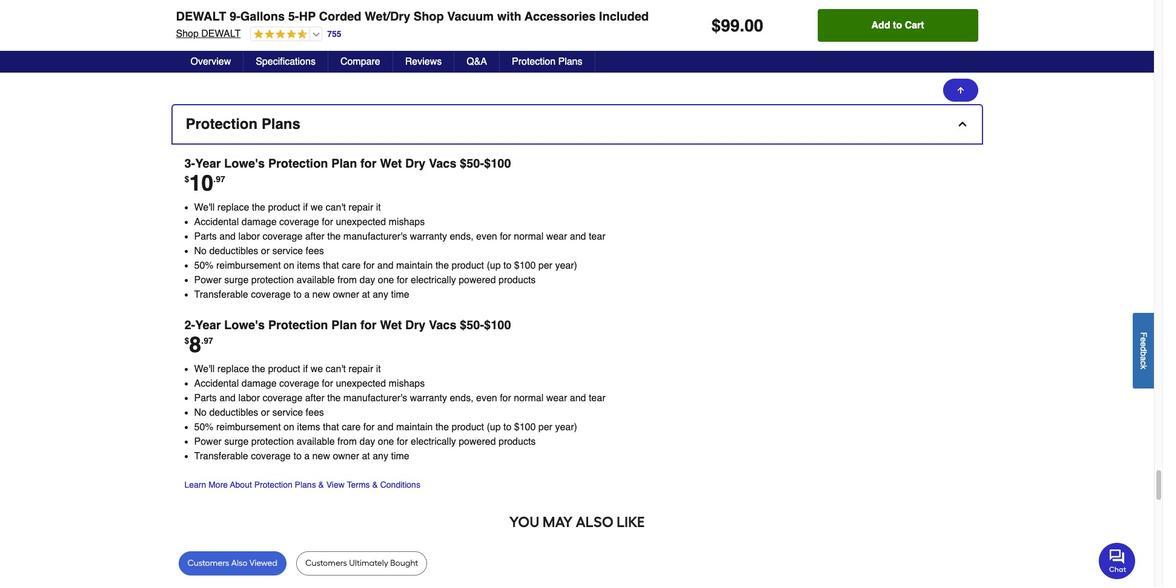 Task type: describe. For each thing, give the bounding box(es) containing it.
1 & from the left
[[319, 481, 324, 491]]

one for 8
[[378, 437, 394, 448]]

f
[[1140, 332, 1149, 338]]

like
[[617, 514, 645, 532]]

0 vertical spatial 10
[[580, 41, 590, 52]]

0 vertical spatial .
[[740, 16, 745, 35]]

$100 inside 2-year lowe's protection plan for wet dry vacs $50-$100 $ 8 . 97
[[484, 319, 511, 333]]

after for 8
[[305, 394, 325, 404]]

accidental for 10
[[194, 217, 239, 228]]

surge for 8
[[224, 437, 249, 448]]

arrow up image
[[956, 85, 966, 95]]

on for 8
[[284, 423, 295, 434]]

protection for 8
[[251, 437, 294, 448]]

2 e from the top
[[1140, 342, 1149, 347]]

may
[[543, 514, 573, 532]]

learn more about protection plans & view terms & conditions link
[[185, 480, 421, 492]]

. for 10
[[214, 174, 216, 184]]

powered for 10
[[459, 275, 496, 286]]

or for 8
[[261, 408, 270, 419]]

customers for customers also viewed
[[188, 559, 229, 569]]

bought
[[390, 559, 418, 569]]

show
[[551, 41, 577, 52]]

b
[[1140, 352, 1149, 356]]

parts for 10
[[194, 232, 217, 243]]

for inside 3-year lowe's protection plan for wet dry vacs $50-$100 $ 10 . 97
[[361, 157, 377, 171]]

repair for 10
[[349, 203, 374, 214]]

year) for 10
[[555, 261, 578, 272]]

q&a
[[467, 56, 487, 67]]

at for 10
[[362, 290, 370, 301]]

plan for 8
[[332, 319, 357, 333]]

dewalt 9-gallons 5-hp corded wet/dry shop vacuum with accessories included
[[176, 10, 649, 24]]

1 vertical spatial shop
[[176, 28, 199, 39]]

care for 8
[[342, 423, 361, 434]]

year for 10
[[195, 157, 221, 171]]

terms
[[347, 481, 370, 491]]

ultimately
[[349, 559, 388, 569]]

any for 10
[[373, 290, 389, 301]]

view
[[327, 481, 345, 491]]

compare
[[341, 56, 380, 67]]

shop dewalt
[[176, 28, 241, 39]]

3-
[[185, 157, 195, 171]]

2-
[[185, 319, 195, 333]]

with
[[497, 10, 522, 24]]

transferable for 10
[[194, 290, 248, 301]]

50% for 8
[[194, 423, 214, 434]]

lowe's for 8
[[224, 319, 265, 333]]

repair for 8
[[349, 364, 374, 375]]

specifications button
[[244, 51, 328, 73]]

accessories
[[525, 10, 596, 24]]

available for 8
[[297, 437, 335, 448]]

you may also like
[[510, 514, 645, 532]]

add to cart
[[872, 20, 925, 31]]

overview button
[[179, 51, 244, 73]]

1 vertical spatial dewalt
[[201, 28, 241, 39]]

vacs for 10
[[429, 157, 457, 171]]

reimbursement for 10
[[216, 261, 281, 272]]

97 for 8
[[204, 336, 213, 346]]

products for 8
[[499, 437, 536, 448]]

parts for 8
[[194, 394, 217, 404]]

manufacturer's for 8
[[344, 394, 407, 404]]

items for 8
[[297, 423, 320, 434]]

learn
[[185, 481, 206, 491]]

d
[[1140, 347, 1149, 352]]

time for 10
[[391, 290, 410, 301]]

at for 8
[[362, 452, 370, 463]]

new for 10
[[313, 290, 330, 301]]

vacuum
[[448, 10, 494, 24]]

maintain for 10
[[396, 261, 433, 272]]

protection for 3-year lowe's protection plan for wet dry vacs $50-$100 $ 10 . 97
[[268, 157, 328, 171]]

10 inside 3-year lowe's protection plan for wet dry vacs $50-$100 $ 10 . 97
[[189, 171, 214, 196]]

powered for 8
[[459, 437, 496, 448]]

gallons
[[241, 10, 285, 24]]

even for 8
[[476, 394, 497, 404]]

from for 8
[[338, 437, 357, 448]]

c
[[1140, 361, 1149, 365]]

electrically for 10
[[411, 275, 456, 286]]

hp
[[299, 10, 316, 24]]

$50- for 10
[[460, 157, 484, 171]]

9-
[[230, 10, 241, 24]]

add
[[872, 20, 891, 31]]

show 10 more
[[551, 41, 616, 52]]

2-year lowe's protection plan for wet dry vacs $50-$100 $ 8 . 97
[[185, 319, 511, 358]]

one for 10
[[378, 275, 394, 286]]

accidental for 8
[[194, 379, 239, 390]]

time for 8
[[391, 452, 410, 463]]

to inside button
[[893, 20, 903, 31]]

specifications
[[256, 56, 316, 67]]

q&a button
[[455, 51, 500, 73]]

owner for 10
[[333, 290, 359, 301]]

0 vertical spatial more
[[593, 41, 616, 52]]

protection for 2-year lowe's protection plan for wet dry vacs $50-$100 $ 8 . 97
[[268, 319, 328, 333]]

vacs for 8
[[429, 319, 457, 333]]

1 vertical spatial protection plans button
[[172, 106, 982, 144]]

on for 10
[[284, 261, 295, 272]]

$50- for 8
[[460, 319, 484, 333]]

cart
[[905, 20, 925, 31]]

2 vertical spatial plans
[[295, 481, 316, 491]]

lowe's for 10
[[224, 157, 265, 171]]

viewed
[[250, 559, 278, 569]]

that for 8
[[323, 423, 339, 434]]

wear for 8
[[547, 394, 568, 404]]

1 e from the top
[[1140, 337, 1149, 342]]

8
[[189, 333, 201, 358]]

0 vertical spatial protection plans button
[[500, 51, 596, 73]]

wet/dry
[[365, 10, 411, 24]]

damage for 10
[[242, 217, 277, 228]]

conditions
[[380, 481, 421, 491]]

it for 8
[[376, 364, 381, 375]]

reimbursement for 8
[[216, 423, 281, 434]]

3-year lowe's protection plan for wet dry vacs $50-$100 $ 10 . 97
[[185, 157, 511, 196]]

about
[[230, 481, 252, 491]]

0 vertical spatial $
[[712, 16, 721, 35]]

0 vertical spatial dewalt
[[176, 10, 226, 24]]

dry for 8
[[405, 319, 426, 333]]



Task type: vqa. For each thing, say whether or not it's contained in the screenshot.
The Supplies in Building Supplies link
no



Task type: locate. For each thing, give the bounding box(es) containing it.
2 service from the top
[[272, 408, 303, 419]]

owner up view at the bottom left of the page
[[333, 452, 359, 463]]

1 vertical spatial service
[[272, 408, 303, 419]]

after
[[305, 232, 325, 243], [305, 394, 325, 404]]

0 vertical spatial no
[[194, 246, 207, 257]]

repair down 3-year lowe's protection plan for wet dry vacs $50-$100 $ 10 . 97
[[349, 203, 374, 214]]

0 vertical spatial 97
[[216, 174, 225, 184]]

new
[[313, 290, 330, 301], [313, 452, 330, 463]]

2 tear from the top
[[589, 394, 606, 404]]

99
[[721, 16, 740, 35]]

normal for 10
[[514, 232, 544, 243]]

unexpected down 2-year lowe's protection plan for wet dry vacs $50-$100 $ 8 . 97
[[336, 379, 386, 390]]

wet for 10
[[380, 157, 402, 171]]

2 year from the top
[[195, 319, 221, 333]]

2 we'll from the top
[[194, 364, 215, 375]]

any up 2-year lowe's protection plan for wet dry vacs $50-$100 $ 8 . 97
[[373, 290, 389, 301]]

2 surge from the top
[[224, 437, 249, 448]]

day
[[360, 275, 375, 286], [360, 437, 375, 448]]

0 vertical spatial electrically
[[411, 275, 456, 286]]

2 it from the top
[[376, 364, 381, 375]]

1 vacs from the top
[[429, 157, 457, 171]]

protection inside 2-year lowe's protection plan for wet dry vacs $50-$100 $ 8 . 97
[[268, 319, 328, 333]]

$ down 3-
[[185, 174, 189, 184]]

0 vertical spatial that
[[323, 261, 339, 272]]

1 vertical spatial .
[[214, 174, 216, 184]]

2 items from the top
[[297, 423, 320, 434]]

0 vertical spatial it
[[376, 203, 381, 214]]

0 horizontal spatial customers
[[188, 559, 229, 569]]

2 parts from the top
[[194, 394, 217, 404]]

protection plans for the topmost 'protection plans' button
[[512, 56, 583, 67]]

repair
[[349, 203, 374, 214], [349, 364, 374, 375]]

1 vertical spatial or
[[261, 408, 270, 419]]

plan for 10
[[332, 157, 357, 171]]

protection for learn more about protection plans & view terms & conditions
[[254, 481, 293, 491]]

755
[[327, 29, 342, 39]]

e up 'b'
[[1140, 342, 1149, 347]]

protection plans
[[512, 56, 583, 67], [186, 116, 301, 133]]

1 reimbursement from the top
[[216, 261, 281, 272]]

any
[[373, 290, 389, 301], [373, 452, 389, 463]]

damage for 8
[[242, 379, 277, 390]]

owner for 8
[[333, 452, 359, 463]]

can't down 2-year lowe's protection plan for wet dry vacs $50-$100 $ 8 . 97
[[326, 364, 346, 375]]

2 owner from the top
[[333, 452, 359, 463]]

. inside 2-year lowe's protection plan for wet dry vacs $50-$100 $ 8 . 97
[[201, 336, 204, 346]]

1 $50- from the top
[[460, 157, 484, 171]]

compare button
[[328, 51, 393, 73]]

2 we'll replace the product if we can't repair it accidental damage coverage for unexpected mishaps parts and labor coverage after the manufacturer's warranty ends, even for normal wear and tear no deductibles or service fees 50% reimbursement on items that care for and maintain the product (up to $100 per year) power surge protection available from day one for electrically powered products transferable coverage to a new owner at any time from the top
[[194, 364, 606, 463]]

wet inside 2-year lowe's protection plan for wet dry vacs $50-$100 $ 8 . 97
[[380, 319, 402, 333]]

or
[[261, 246, 270, 257], [261, 408, 270, 419]]

dewalt down 9-
[[201, 28, 241, 39]]

$ left 00
[[712, 16, 721, 35]]

1 vertical spatial can't
[[326, 364, 346, 375]]

maintain
[[396, 261, 433, 272], [396, 423, 433, 434]]

warranty for 10
[[410, 232, 447, 243]]

0 vertical spatial a
[[304, 290, 310, 301]]

unexpected
[[336, 217, 386, 228], [336, 379, 386, 390]]

we'll replace the product if we can't repair it accidental damage coverage for unexpected mishaps parts and labor coverage after the manufacturer's warranty ends, even for normal wear and tear no deductibles or service fees 50% reimbursement on items that care for and maintain the product (up to $100 per year) power surge protection available from day one for electrically powered products transferable coverage to a new owner at any time
[[194, 203, 606, 301], [194, 364, 606, 463]]

owner up 2-year lowe's protection plan for wet dry vacs $50-$100 $ 8 . 97
[[333, 290, 359, 301]]

0 vertical spatial any
[[373, 290, 389, 301]]

corded
[[319, 10, 362, 24]]

2 customers from the left
[[305, 559, 347, 569]]

2 protection from the top
[[251, 437, 294, 448]]

2 wet from the top
[[380, 319, 402, 333]]

0 vertical spatial shop
[[414, 10, 444, 24]]

we for 8
[[311, 364, 323, 375]]

from up terms
[[338, 437, 357, 448]]

1 vertical spatial vacs
[[429, 319, 457, 333]]

0 vertical spatial power
[[194, 275, 222, 286]]

2 on from the top
[[284, 423, 295, 434]]

1 vertical spatial year)
[[555, 423, 578, 434]]

plans for the topmost 'protection plans' button
[[559, 56, 583, 67]]

labor for 10
[[238, 232, 260, 243]]

1 vertical spatial from
[[338, 437, 357, 448]]

dry inside 3-year lowe's protection plan for wet dry vacs $50-$100 $ 10 . 97
[[405, 157, 426, 171]]

0 vertical spatial warranty
[[410, 232, 447, 243]]

deductibles for 10
[[209, 246, 258, 257]]

0 vertical spatial protection
[[251, 275, 294, 286]]

1 year) from the top
[[555, 261, 578, 272]]

(up for 8
[[487, 423, 501, 434]]

to
[[893, 20, 903, 31], [504, 261, 512, 272], [294, 290, 302, 301], [504, 423, 512, 434], [294, 452, 302, 463]]

1 per from the top
[[539, 261, 553, 272]]

1 vertical spatial transferable
[[194, 452, 248, 463]]

97 inside 3-year lowe's protection plan for wet dry vacs $50-$100 $ 10 . 97
[[216, 174, 225, 184]]

1 vertical spatial ends,
[[450, 394, 474, 404]]

1 vertical spatial wet
[[380, 319, 402, 333]]

2 can't from the top
[[326, 364, 346, 375]]

1 power from the top
[[194, 275, 222, 286]]

1 vertical spatial protection
[[251, 437, 294, 448]]

f e e d b a c k button
[[1133, 313, 1155, 389]]

plan inside 3-year lowe's protection plan for wet dry vacs $50-$100 $ 10 . 97
[[332, 157, 357, 171]]

customers for customers ultimately bought
[[305, 559, 347, 569]]

2 manufacturer's from the top
[[344, 394, 407, 404]]

the
[[252, 203, 265, 214], [327, 232, 341, 243], [436, 261, 449, 272], [252, 364, 265, 375], [327, 394, 341, 404], [436, 423, 449, 434]]

1 accidental from the top
[[194, 217, 239, 228]]

1 50% from the top
[[194, 261, 214, 272]]

new up view at the bottom left of the page
[[313, 452, 330, 463]]

2 warranty from the top
[[410, 394, 447, 404]]

wet inside 3-year lowe's protection plan for wet dry vacs $50-$100 $ 10 . 97
[[380, 157, 402, 171]]

any up conditions
[[373, 452, 389, 463]]

1 horizontal spatial also
[[576, 514, 614, 532]]

transferable up about
[[194, 452, 248, 463]]

manufacturer's
[[344, 232, 407, 243], [344, 394, 407, 404]]

1 vertical spatial that
[[323, 423, 339, 434]]

0 vertical spatial surge
[[224, 275, 249, 286]]

if for 8
[[303, 364, 308, 375]]

e up "d"
[[1140, 337, 1149, 342]]

normal
[[514, 232, 544, 243], [514, 394, 544, 404]]

1 mishaps from the top
[[389, 217, 425, 228]]

1 vertical spatial normal
[[514, 394, 544, 404]]

1 we from the top
[[311, 203, 323, 214]]

1 unexpected from the top
[[336, 217, 386, 228]]

0 horizontal spatial &
[[319, 481, 324, 491]]

$100
[[484, 157, 511, 171], [514, 261, 536, 272], [484, 319, 511, 333], [514, 423, 536, 434]]

0 vertical spatial normal
[[514, 232, 544, 243]]

1 horizontal spatial 97
[[216, 174, 225, 184]]

1 fees from the top
[[306, 246, 324, 257]]

2 products from the top
[[499, 437, 536, 448]]

care
[[342, 261, 361, 272], [342, 423, 361, 434]]

can't for 10
[[326, 203, 346, 214]]

any for 8
[[373, 452, 389, 463]]

5-
[[288, 10, 299, 24]]

1 we'll replace the product if we can't repair it accidental damage coverage for unexpected mishaps parts and labor coverage after the manufacturer's warranty ends, even for normal wear and tear no deductibles or service fees 50% reimbursement on items that care for and maintain the product (up to $100 per year) power surge protection available from day one for electrically powered products transferable coverage to a new owner at any time from the top
[[194, 203, 606, 301]]

from
[[338, 275, 357, 286], [338, 437, 357, 448]]

it for 10
[[376, 203, 381, 214]]

1 vertical spatial damage
[[242, 379, 277, 390]]

1 care from the top
[[342, 261, 361, 272]]

ends, for 8
[[450, 394, 474, 404]]

customers also viewed
[[188, 559, 278, 569]]

0 vertical spatial ends,
[[450, 232, 474, 243]]

2 care from the top
[[342, 423, 361, 434]]

1 vertical spatial repair
[[349, 364, 374, 375]]

no
[[194, 246, 207, 257], [194, 408, 207, 419]]

2 50% from the top
[[194, 423, 214, 434]]

warranty for 8
[[410, 394, 447, 404]]

0 vertical spatial even
[[476, 232, 497, 243]]

2 dry from the top
[[405, 319, 426, 333]]

1 vertical spatial labor
[[238, 394, 260, 404]]

reviews button
[[393, 51, 455, 73]]

1 vertical spatial we
[[311, 364, 323, 375]]

powered
[[459, 275, 496, 286], [459, 437, 496, 448]]

1 owner from the top
[[333, 290, 359, 301]]

more down included
[[593, 41, 616, 52]]

$ inside 3-year lowe's protection plan for wet dry vacs $50-$100 $ 10 . 97
[[185, 174, 189, 184]]

2 damage from the top
[[242, 379, 277, 390]]

1 vertical spatial items
[[297, 423, 320, 434]]

coverage
[[279, 217, 319, 228], [263, 232, 303, 243], [251, 290, 291, 301], [279, 379, 319, 390], [263, 394, 303, 404], [251, 452, 291, 463]]

2 no from the top
[[194, 408, 207, 419]]

f e e d b a c k
[[1140, 332, 1149, 370]]

transferable for 8
[[194, 452, 248, 463]]

even for 10
[[476, 232, 497, 243]]

accidental
[[194, 217, 239, 228], [194, 379, 239, 390]]

1 if from the top
[[303, 203, 308, 214]]

4.6 stars image
[[251, 29, 307, 41]]

a for 8
[[304, 452, 310, 463]]

unexpected for 10
[[336, 217, 386, 228]]

1 vertical spatial accidental
[[194, 379, 239, 390]]

1 dry from the top
[[405, 157, 426, 171]]

surge for 10
[[224, 275, 249, 286]]

0 vertical spatial day
[[360, 275, 375, 286]]

vacs inside 3-year lowe's protection plan for wet dry vacs $50-$100 $ 10 . 97
[[429, 157, 457, 171]]

year inside 2-year lowe's protection plan for wet dry vacs $50-$100 $ 8 . 97
[[195, 319, 221, 333]]

vacs inside 2-year lowe's protection plan for wet dry vacs $50-$100 $ 8 . 97
[[429, 319, 457, 333]]

new up 2-year lowe's protection plan for wet dry vacs $50-$100 $ 8 . 97
[[313, 290, 330, 301]]

1 vertical spatial we'll replace the product if we can't repair it accidental damage coverage for unexpected mishaps parts and labor coverage after the manufacturer's warranty ends, even for normal wear and tear no deductibles or service fees 50% reimbursement on items that care for and maintain the product (up to $100 per year) power surge protection available from day one for electrically powered products transferable coverage to a new owner at any time
[[194, 364, 606, 463]]

lowe's right 3-
[[224, 157, 265, 171]]

2 & from the left
[[372, 481, 378, 491]]

lowe's right 8
[[224, 319, 265, 333]]

1 day from the top
[[360, 275, 375, 286]]

transferable
[[194, 290, 248, 301], [194, 452, 248, 463]]

dry inside 2-year lowe's protection plan for wet dry vacs $50-$100 $ 8 . 97
[[405, 319, 426, 333]]

0 vertical spatial mishaps
[[389, 217, 425, 228]]

1 vertical spatial after
[[305, 394, 325, 404]]

1 at from the top
[[362, 290, 370, 301]]

if down 3-year lowe's protection plan for wet dry vacs $50-$100 $ 10 . 97
[[303, 203, 308, 214]]

1 damage from the top
[[242, 217, 277, 228]]

warranty
[[410, 232, 447, 243], [410, 394, 447, 404]]

. for 8
[[201, 336, 204, 346]]

2 repair from the top
[[349, 364, 374, 375]]

(up
[[487, 261, 501, 272], [487, 423, 501, 434]]

& right terms
[[372, 481, 378, 491]]

2 that from the top
[[323, 423, 339, 434]]

1 vertical spatial one
[[378, 437, 394, 448]]

1 vertical spatial more
[[209, 481, 228, 491]]

1 it from the top
[[376, 203, 381, 214]]

2 even from the top
[[476, 394, 497, 404]]

1 vertical spatial we'll
[[194, 364, 215, 375]]

protection plans for 'protection plans' button to the bottom
[[186, 116, 301, 133]]

1 vertical spatial care
[[342, 423, 361, 434]]

&
[[319, 481, 324, 491], [372, 481, 378, 491]]

0 vertical spatial 50%
[[194, 261, 214, 272]]

it down 3-year lowe's protection plan for wet dry vacs $50-$100 $ 10 . 97
[[376, 203, 381, 214]]

ends, for 10
[[450, 232, 474, 243]]

product
[[268, 203, 301, 214], [452, 261, 484, 272], [268, 364, 301, 375], [452, 423, 484, 434]]

0 vertical spatial can't
[[326, 203, 346, 214]]

transferable up the 2-
[[194, 290, 248, 301]]

1 service from the top
[[272, 246, 303, 257]]

deductibles
[[209, 246, 258, 257], [209, 408, 258, 419]]

0 vertical spatial accidental
[[194, 217, 239, 228]]

can't
[[326, 203, 346, 214], [326, 364, 346, 375]]

no for 8
[[194, 408, 207, 419]]

$ down the 2-
[[185, 336, 189, 346]]

dry
[[405, 157, 426, 171], [405, 319, 426, 333]]

tear
[[589, 232, 606, 243], [589, 394, 606, 404]]

$ inside 2-year lowe's protection plan for wet dry vacs $50-$100 $ 8 . 97
[[185, 336, 189, 346]]

per for 8
[[539, 423, 553, 434]]

wet for 8
[[380, 319, 402, 333]]

unexpected for 8
[[336, 379, 386, 390]]

we'll for 10
[[194, 203, 215, 214]]

1 vertical spatial electrically
[[411, 437, 456, 448]]

. inside 3-year lowe's protection plan for wet dry vacs $50-$100 $ 10 . 97
[[214, 174, 216, 184]]

1 vertical spatial any
[[373, 452, 389, 463]]

1 vertical spatial deductibles
[[209, 408, 258, 419]]

2 horizontal spatial .
[[740, 16, 745, 35]]

manufacturer's for 10
[[344, 232, 407, 243]]

2 maintain from the top
[[396, 423, 433, 434]]

normal for 8
[[514, 394, 544, 404]]

we
[[311, 203, 323, 214], [311, 364, 323, 375]]

1 protection from the top
[[251, 275, 294, 286]]

one
[[378, 275, 394, 286], [378, 437, 394, 448]]

1 parts from the top
[[194, 232, 217, 243]]

overview
[[191, 56, 231, 67]]

1 vertical spatial (up
[[487, 423, 501, 434]]

2 powered from the top
[[459, 437, 496, 448]]

protection
[[512, 56, 556, 67], [186, 116, 258, 133], [268, 157, 328, 171], [268, 319, 328, 333], [254, 481, 293, 491]]

1 available from the top
[[297, 275, 335, 286]]

more left about
[[209, 481, 228, 491]]

1 we'll from the top
[[194, 203, 215, 214]]

1 on from the top
[[284, 261, 295, 272]]

$ 99 . 00
[[712, 16, 764, 35]]

time
[[391, 290, 410, 301], [391, 452, 410, 463]]

protection inside 3-year lowe's protection plan for wet dry vacs $50-$100 $ 10 . 97
[[268, 157, 328, 171]]

1 vertical spatial new
[[313, 452, 330, 463]]

0 vertical spatial reimbursement
[[216, 261, 281, 272]]

1 powered from the top
[[459, 275, 496, 286]]

2 one from the top
[[378, 437, 394, 448]]

if down 2-year lowe's protection plan for wet dry vacs $50-$100 $ 8 . 97
[[303, 364, 308, 375]]

year) for 8
[[555, 423, 578, 434]]

0 horizontal spatial shop
[[176, 28, 199, 39]]

0 vertical spatial dry
[[405, 157, 426, 171]]

$100 inside 3-year lowe's protection plan for wet dry vacs $50-$100 $ 10 . 97
[[484, 157, 511, 171]]

0 vertical spatial plans
[[559, 56, 583, 67]]

1 horizontal spatial protection plans
[[512, 56, 583, 67]]

we'll down 3-
[[194, 203, 215, 214]]

we'll down 8
[[194, 364, 215, 375]]

0 horizontal spatial protection plans
[[186, 116, 301, 133]]

0 vertical spatial we'll
[[194, 203, 215, 214]]

e
[[1140, 337, 1149, 342], [1140, 342, 1149, 347]]

mishaps
[[389, 217, 425, 228], [389, 379, 425, 390]]

labor for 8
[[238, 394, 260, 404]]

customers left viewed
[[188, 559, 229, 569]]

1 lowe's from the top
[[224, 157, 265, 171]]

vacs
[[429, 157, 457, 171], [429, 319, 457, 333]]

1 vertical spatial also
[[231, 559, 248, 569]]

1 vertical spatial mishaps
[[389, 379, 425, 390]]

tear for 10
[[589, 232, 606, 243]]

available
[[297, 275, 335, 286], [297, 437, 335, 448]]

fees for 10
[[306, 246, 324, 257]]

1 ends, from the top
[[450, 232, 474, 243]]

per for 10
[[539, 261, 553, 272]]

2 (up from the top
[[487, 423, 501, 434]]

items for 10
[[297, 261, 320, 272]]

wear for 10
[[547, 232, 568, 243]]

we'll
[[194, 203, 215, 214], [194, 364, 215, 375]]

fees for 8
[[306, 408, 324, 419]]

0 vertical spatial or
[[261, 246, 270, 257]]

that
[[323, 261, 339, 272], [323, 423, 339, 434]]

a up 2-year lowe's protection plan for wet dry vacs $50-$100 $ 8 . 97
[[304, 290, 310, 301]]

power
[[194, 275, 222, 286], [194, 437, 222, 448]]

1 vertical spatial products
[[499, 437, 536, 448]]

0 vertical spatial available
[[297, 275, 335, 286]]

2 we from the top
[[311, 364, 323, 375]]

1 vertical spatial time
[[391, 452, 410, 463]]

0 vertical spatial after
[[305, 232, 325, 243]]

2 labor from the top
[[238, 394, 260, 404]]

50% for 10
[[194, 261, 214, 272]]

1 after from the top
[[305, 232, 325, 243]]

$ for 10
[[185, 174, 189, 184]]

we'll replace the product if we can't repair it accidental damage coverage for unexpected mishaps parts and labor coverage after the manufacturer's warranty ends, even for normal wear and tear no deductibles or service fees 50% reimbursement on items that care for and maintain the product (up to $100 per year) power surge protection available from day one for electrically powered products transferable coverage to a new owner at any time for 10
[[194, 203, 606, 301]]

power up learn
[[194, 437, 222, 448]]

2 accidental from the top
[[194, 379, 239, 390]]

chevron up image
[[957, 118, 969, 130]]

included
[[599, 10, 649, 24]]

1 vertical spatial per
[[539, 423, 553, 434]]

a up learn more about protection plans & view terms & conditions link
[[304, 452, 310, 463]]

2 at from the top
[[362, 452, 370, 463]]

0 vertical spatial replace
[[217, 203, 249, 214]]

1 can't from the top
[[326, 203, 346, 214]]

tear for 8
[[589, 394, 606, 404]]

97 for 10
[[216, 174, 225, 184]]

10
[[580, 41, 590, 52], [189, 171, 214, 196]]

replace for 8
[[217, 364, 249, 375]]

2 power from the top
[[194, 437, 222, 448]]

2 vacs from the top
[[429, 319, 457, 333]]

1 electrically from the top
[[411, 275, 456, 286]]

a up "k"
[[1140, 356, 1149, 361]]

1 horizontal spatial customers
[[305, 559, 347, 569]]

if for 10
[[303, 203, 308, 214]]

0 horizontal spatial more
[[209, 481, 228, 491]]

2 $50- from the top
[[460, 319, 484, 333]]

service for 10
[[272, 246, 303, 257]]

& left view at the bottom left of the page
[[319, 481, 324, 491]]

per
[[539, 261, 553, 272], [539, 423, 553, 434]]

labor
[[238, 232, 260, 243], [238, 394, 260, 404]]

1 time from the top
[[391, 290, 410, 301]]

can't down 3-year lowe's protection plan for wet dry vacs $50-$100 $ 10 . 97
[[326, 203, 346, 214]]

1 vertical spatial at
[[362, 452, 370, 463]]

0 vertical spatial at
[[362, 290, 370, 301]]

0 vertical spatial from
[[338, 275, 357, 286]]

year inside 3-year lowe's protection plan for wet dry vacs $50-$100 $ 10 . 97
[[195, 157, 221, 171]]

plan inside 2-year lowe's protection plan for wet dry vacs $50-$100 $ 8 . 97
[[332, 319, 357, 333]]

1 manufacturer's from the top
[[344, 232, 407, 243]]

2 replace from the top
[[217, 364, 249, 375]]

1 year from the top
[[195, 157, 221, 171]]

1 (up from the top
[[487, 261, 501, 272]]

for
[[361, 157, 377, 171], [322, 217, 333, 228], [500, 232, 511, 243], [364, 261, 375, 272], [397, 275, 408, 286], [361, 319, 377, 333], [322, 379, 333, 390], [500, 394, 511, 404], [364, 423, 375, 434], [397, 437, 408, 448]]

1 repair from the top
[[349, 203, 374, 214]]

deductibles for 8
[[209, 408, 258, 419]]

1 vertical spatial if
[[303, 364, 308, 375]]

after for 10
[[305, 232, 325, 243]]

dewalt up shop dewalt
[[176, 10, 226, 24]]

1 vertical spatial surge
[[224, 437, 249, 448]]

at up terms
[[362, 452, 370, 463]]

it down 2-year lowe's protection plan for wet dry vacs $50-$100 $ 8 . 97
[[376, 364, 381, 375]]

we'll for 8
[[194, 364, 215, 375]]

service
[[272, 246, 303, 257], [272, 408, 303, 419]]

replace
[[217, 203, 249, 214], [217, 364, 249, 375]]

97
[[216, 174, 225, 184], [204, 336, 213, 346]]

50%
[[194, 261, 214, 272], [194, 423, 214, 434]]

day for 10
[[360, 275, 375, 286]]

1 horizontal spatial &
[[372, 481, 378, 491]]

ends,
[[450, 232, 474, 243], [450, 394, 474, 404]]

0 vertical spatial labor
[[238, 232, 260, 243]]

1 vertical spatial tear
[[589, 394, 606, 404]]

reviews
[[405, 56, 442, 67]]

items
[[297, 261, 320, 272], [297, 423, 320, 434]]

replace for 10
[[217, 203, 249, 214]]

protection
[[251, 275, 294, 286], [251, 437, 294, 448]]

1 horizontal spatial shop
[[414, 10, 444, 24]]

0 horizontal spatial also
[[231, 559, 248, 569]]

2 year) from the top
[[555, 423, 578, 434]]

1 from from the top
[[338, 275, 357, 286]]

can't for 8
[[326, 364, 346, 375]]

00
[[745, 16, 764, 35]]

learn more about protection plans & view terms & conditions
[[185, 481, 421, 491]]

2 after from the top
[[305, 394, 325, 404]]

2 reimbursement from the top
[[216, 423, 281, 434]]

plus image
[[538, 42, 548, 52]]

you
[[510, 514, 540, 532]]

0 vertical spatial wear
[[547, 232, 568, 243]]

1 one from the top
[[378, 275, 394, 286]]

97 inside 2-year lowe's protection plan for wet dry vacs $50-$100 $ 8 . 97
[[204, 336, 213, 346]]

a inside button
[[1140, 356, 1149, 361]]

0 vertical spatial year)
[[555, 261, 578, 272]]

2 normal from the top
[[514, 394, 544, 404]]

0 vertical spatial maintain
[[396, 261, 433, 272]]

0 vertical spatial also
[[576, 514, 614, 532]]

1 any from the top
[[373, 290, 389, 301]]

k
[[1140, 365, 1149, 370]]

wet
[[380, 157, 402, 171], [380, 319, 402, 333]]

shop up overview on the top left of the page
[[176, 28, 199, 39]]

1 vertical spatial replace
[[217, 364, 249, 375]]

1 no from the top
[[194, 246, 207, 257]]

2 or from the top
[[261, 408, 270, 419]]

protection plans button
[[500, 51, 596, 73], [172, 106, 982, 144]]

$50- inside 2-year lowe's protection plan for wet dry vacs $50-$100 $ 8 . 97
[[460, 319, 484, 333]]

at up 2-year lowe's protection plan for wet dry vacs $50-$100 $ 8 . 97
[[362, 290, 370, 301]]

0 vertical spatial deductibles
[[209, 246, 258, 257]]

we down 2-year lowe's protection plan for wet dry vacs $50-$100 $ 8 . 97
[[311, 364, 323, 375]]

unexpected down 3-year lowe's protection plan for wet dry vacs $50-$100 $ 10 . 97
[[336, 217, 386, 228]]

electrically for 8
[[411, 437, 456, 448]]

power up the 2-
[[194, 275, 222, 286]]

1 items from the top
[[297, 261, 320, 272]]

0 vertical spatial items
[[297, 261, 320, 272]]

2 plan from the top
[[332, 319, 357, 333]]

1 vertical spatial power
[[194, 437, 222, 448]]

mishaps for 10
[[389, 217, 425, 228]]

customers ultimately bought
[[305, 559, 418, 569]]

$50- inside 3-year lowe's protection plan for wet dry vacs $50-$100 $ 10 . 97
[[460, 157, 484, 171]]

from up 2-year lowe's protection plan for wet dry vacs $50-$100 $ 8 . 97
[[338, 275, 357, 286]]

new for 8
[[313, 452, 330, 463]]

0 vertical spatial we
[[311, 203, 323, 214]]

maintain for 8
[[396, 423, 433, 434]]

shop right the wet/dry
[[414, 10, 444, 24]]

0 vertical spatial fees
[[306, 246, 324, 257]]

1 even from the top
[[476, 232, 497, 243]]

if
[[303, 203, 308, 214], [303, 364, 308, 375]]

2 unexpected from the top
[[336, 379, 386, 390]]

products for 10
[[499, 275, 536, 286]]

2 new from the top
[[313, 452, 330, 463]]

$ for 8
[[185, 336, 189, 346]]

1 vertical spatial parts
[[194, 394, 217, 404]]

2 vertical spatial .
[[201, 336, 204, 346]]

mishaps for 8
[[389, 379, 425, 390]]

1 new from the top
[[313, 290, 330, 301]]

1 customers from the left
[[188, 559, 229, 569]]

parts
[[194, 232, 217, 243], [194, 394, 217, 404]]

0 vertical spatial service
[[272, 246, 303, 257]]

2 wear from the top
[[547, 394, 568, 404]]

chat invite button image
[[1100, 543, 1136, 580]]

lowe's inside 2-year lowe's protection plan for wet dry vacs $50-$100 $ 8 . 97
[[224, 319, 265, 333]]

1 vertical spatial it
[[376, 364, 381, 375]]

a for 10
[[304, 290, 310, 301]]

no for 10
[[194, 246, 207, 257]]

we for 10
[[311, 203, 323, 214]]

power for 8
[[194, 437, 222, 448]]

for inside 2-year lowe's protection plan for wet dry vacs $50-$100 $ 8 . 97
[[361, 319, 377, 333]]

1 vertical spatial 10
[[189, 171, 214, 196]]

repair down 2-year lowe's protection plan for wet dry vacs $50-$100 $ 8 . 97
[[349, 364, 374, 375]]

power for 10
[[194, 275, 222, 286]]

1 vertical spatial day
[[360, 437, 375, 448]]

owner
[[333, 290, 359, 301], [333, 452, 359, 463]]

we down 3-year lowe's protection plan for wet dry vacs $50-$100 $ 10 . 97
[[311, 203, 323, 214]]

available for 10
[[297, 275, 335, 286]]

more
[[593, 41, 616, 52], [209, 481, 228, 491]]

lowe's inside 3-year lowe's protection plan for wet dry vacs $50-$100 $ 10 . 97
[[224, 157, 265, 171]]

also left viewed
[[231, 559, 248, 569]]

also left like
[[576, 514, 614, 532]]

2 mishaps from the top
[[389, 379, 425, 390]]

customers left ultimately
[[305, 559, 347, 569]]

care for 10
[[342, 261, 361, 272]]

1 surge from the top
[[224, 275, 249, 286]]

1 warranty from the top
[[410, 232, 447, 243]]

add to cart button
[[818, 9, 979, 42]]

fees
[[306, 246, 324, 257], [306, 408, 324, 419]]



